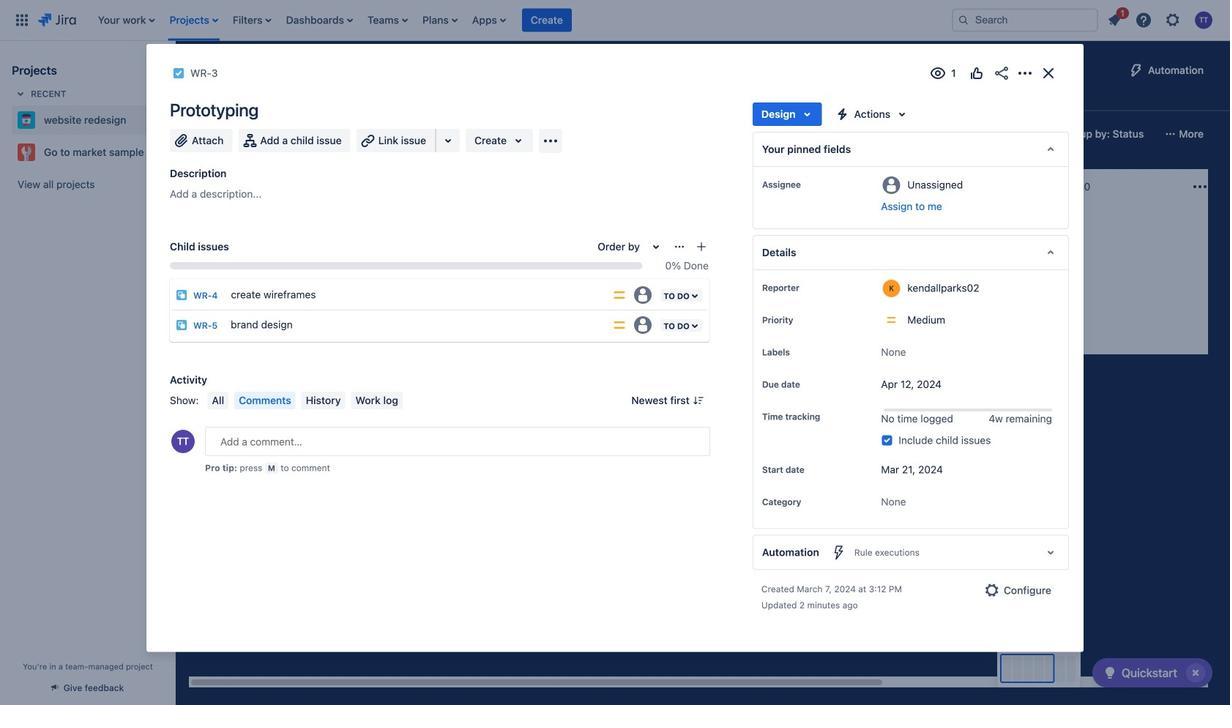 Task type: locate. For each thing, give the bounding box(es) containing it.
reporter pin to top image
[[803, 282, 814, 294]]

primary element
[[9, 0, 940, 41]]

1 vertical spatial medium image
[[964, 270, 976, 281]]

show subtasks image
[[862, 293, 880, 311]]

automation element
[[753, 535, 1069, 570]]

task image
[[620, 287, 631, 299]]

None search field
[[952, 8, 1099, 32]]

1 vertical spatial issue type: sub-task image
[[176, 319, 187, 331]]

list
[[91, 0, 940, 41], [1101, 5, 1222, 33]]

details element
[[753, 235, 1069, 270]]

1 vertical spatial priority: medium image
[[612, 318, 627, 332]]

task image
[[173, 67, 185, 79], [207, 249, 218, 261], [413, 249, 425, 261], [826, 270, 838, 281]]

list item
[[94, 0, 159, 41], [165, 0, 223, 41], [228, 0, 276, 41], [282, 0, 357, 41], [363, 0, 412, 41], [418, 0, 462, 41], [468, 0, 510, 41], [522, 0, 572, 41], [1101, 5, 1129, 32]]

list item inside list
[[1101, 5, 1129, 32]]

Add a comment… field
[[205, 427, 710, 456]]

due date: 20 march 2024 image
[[623, 268, 634, 280], [623, 268, 634, 280]]

terry turtle image
[[980, 267, 997, 284]]

0 vertical spatial priority: medium image
[[612, 288, 627, 302]]

vote options: no one has voted for this issue yet. image
[[968, 64, 986, 82]]

0 horizontal spatial list
[[91, 0, 940, 41]]

2 priority: medium image from the top
[[612, 318, 627, 332]]

high image
[[365, 249, 376, 261]]

0 vertical spatial medium image
[[571, 249, 583, 261]]

menu bar
[[205, 392, 406, 409]]

2 horizontal spatial medium image
[[964, 270, 976, 281]]

banner
[[0, 0, 1230, 41]]

0 vertical spatial issue type: sub-task image
[[176, 289, 187, 301]]

medium image
[[571, 249, 583, 261], [964, 270, 976, 281], [778, 287, 789, 299]]

tab
[[257, 85, 291, 111]]

Search board text field
[[195, 124, 306, 144]]

priority: medium image for 1st the issue type: sub-task 'icon' from the bottom of the page
[[612, 318, 627, 332]]

more information about kendallparks02 image
[[883, 280, 900, 297]]

link web pages and more image
[[439, 132, 457, 149]]

issue actions image
[[674, 241, 685, 253]]

dialog
[[146, 44, 1084, 652]]

priority: medium image
[[612, 288, 627, 302], [612, 318, 627, 332]]

1 priority: medium image from the top
[[612, 288, 627, 302]]

assignee unpin image
[[804, 179, 816, 190]]

tab list
[[185, 85, 978, 111]]

issue type: sub-task image
[[176, 289, 187, 301], [176, 319, 187, 331]]

2 issue type: sub-task image from the top
[[176, 319, 187, 331]]

jira image
[[38, 11, 76, 29], [38, 11, 76, 29]]

1 horizontal spatial medium image
[[778, 287, 789, 299]]

0 horizontal spatial medium image
[[571, 249, 583, 261]]

check image
[[1101, 664, 1119, 682]]



Task type: describe. For each thing, give the bounding box(es) containing it.
1 issue type: sub-task image from the top
[[176, 289, 187, 301]]

2 vertical spatial medium image
[[778, 287, 789, 299]]

search image
[[958, 14, 970, 26]]

your pinned fields element
[[753, 132, 1069, 167]]

add people image
[[376, 125, 394, 143]]

copy link to issue image
[[215, 67, 227, 78]]

Search field
[[952, 8, 1099, 32]]

dismiss quickstart image
[[1184, 661, 1208, 685]]

actions image
[[1017, 64, 1034, 82]]

add app image
[[542, 132, 560, 150]]

1 horizontal spatial list
[[1101, 5, 1222, 33]]

due date pin to top image
[[803, 379, 815, 390]]

automation image
[[1128, 62, 1145, 79]]

labels pin to top image
[[793, 346, 805, 358]]

close image
[[1040, 64, 1058, 82]]

create child image
[[696, 241, 707, 253]]

collapse recent projects image
[[12, 85, 29, 103]]

priority: medium image for second the issue type: sub-task 'icon' from the bottom
[[612, 288, 627, 302]]



Task type: vqa. For each thing, say whether or not it's contained in the screenshot.
the bottommost Task image
yes



